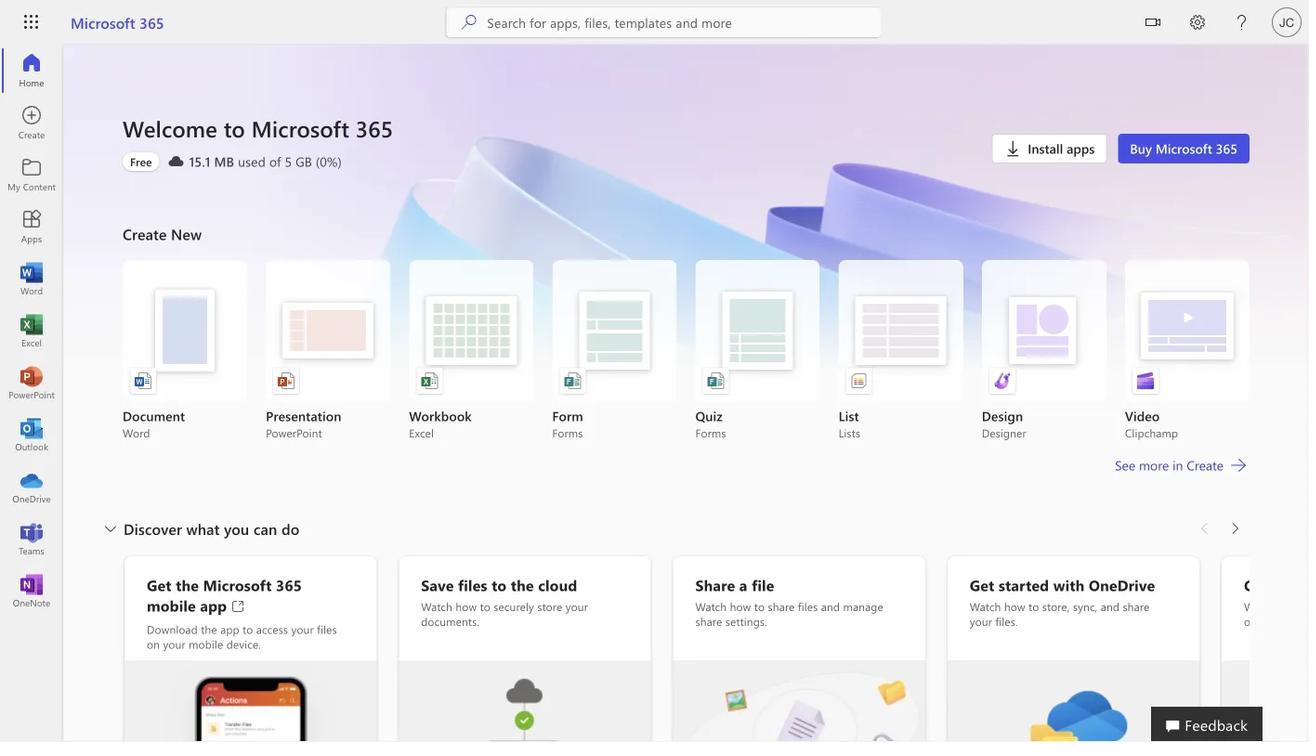 Task type: describe. For each thing, give the bounding box(es) containing it.
device.
[[226, 637, 261, 652]]

share a file image
[[673, 661, 925, 742]]

collabora watch how to
[[1244, 575, 1309, 644]]

video clipchamp
[[1125, 407, 1178, 440]]

manage
[[843, 599, 884, 614]]

outlook image
[[22, 426, 41, 444]]

workbook excel
[[409, 407, 472, 440]]

forms for form
[[552, 426, 583, 440]]

welcome
[[123, 113, 217, 143]]

to inside "collabora watch how to"
[[1303, 599, 1309, 614]]

create image
[[22, 113, 41, 132]]

buy microsoft 365
[[1130, 140, 1238, 157]]

get for get started with onedrive watch how to store, sync, and share your files.
[[970, 575, 995, 595]]

designer design image
[[993, 372, 1012, 390]]

0 horizontal spatial create
[[123, 224, 167, 244]]

download
[[147, 622, 198, 637]]

excel
[[409, 426, 434, 440]]

watch inside "collabora watch how to"
[[1244, 599, 1275, 614]]

store,
[[1042, 599, 1070, 614]]

free
[[130, 154, 152, 169]]

apps image
[[22, 217, 41, 236]]

your inside save files to the cloud watch how to securely store your documents.
[[566, 599, 588, 614]]

get started with onedrive watch how to store, sync, and share your files.
[[970, 575, 1155, 629]]

to inside get started with onedrive watch how to store, sync, and share your files.
[[1029, 599, 1039, 614]]

list lists
[[839, 407, 860, 440]]

can
[[254, 519, 277, 539]]

 button
[[1131, 0, 1175, 48]]

microsoft 365 banner
[[0, 0, 1309, 48]]

designer
[[982, 426, 1026, 440]]

share
[[695, 575, 735, 595]]

forms for quiz
[[695, 426, 726, 440]]

settings.
[[725, 614, 767, 629]]

word
[[123, 426, 150, 440]]

discover
[[124, 519, 182, 539]]

files inside save files to the cloud watch how to securely store your documents.
[[458, 575, 487, 595]]

get started with onedrive image
[[948, 661, 1200, 742]]

used
[[238, 153, 266, 170]]

onedrive
[[1089, 575, 1155, 595]]

(0%)
[[316, 153, 342, 170]]

store
[[537, 599, 562, 614]]

of
[[269, 153, 281, 170]]

share a file watch how to share files and manage share settings.
[[695, 575, 884, 629]]

to left securely on the left of page
[[480, 599, 490, 614]]

install apps button
[[992, 134, 1107, 164]]

create new
[[123, 224, 202, 244]]

design
[[982, 407, 1023, 425]]

collaborate in real time image
[[1222, 661, 1309, 742]]

with
[[1053, 575, 1085, 595]]

securely
[[494, 599, 534, 614]]

what
[[186, 519, 220, 539]]

to up securely on the left of page
[[492, 575, 507, 595]]

15.1
[[189, 153, 210, 170]]

none search field inside microsoft 365 banner
[[446, 7, 881, 37]]

files.
[[995, 614, 1018, 629]]

powerpoint
[[266, 426, 322, 440]]

powerpoint presentation image
[[277, 372, 296, 390]]

word document image
[[134, 372, 152, 390]]

install apps
[[1028, 140, 1095, 157]]

forms survey image
[[563, 372, 582, 390]]

app inside download the app to access your files on your mobile device.
[[220, 622, 239, 637]]

quiz
[[695, 407, 723, 425]]

collabora
[[1244, 575, 1309, 595]]

quiz forms
[[695, 407, 726, 440]]

get the microsoft 365 mobile app
[[147, 575, 302, 616]]

share for share a file
[[695, 614, 722, 629]]

5
[[285, 153, 292, 170]]

list
[[839, 407, 859, 425]]

next image
[[1226, 514, 1244, 544]]

apps
[[1067, 140, 1095, 157]]

list containing document
[[123, 260, 1250, 440]]

the for download the app to access your files on your mobile device.
[[201, 622, 217, 637]]

started
[[999, 575, 1049, 595]]



Task type: vqa. For each thing, say whether or not it's contained in the screenshot.
the letter in the Modern UI/UX designer cover letter link
no



Task type: locate. For each thing, give the bounding box(es) containing it.
4 watch from the left
[[1244, 599, 1275, 614]]

get left started at the right of the page
[[970, 575, 995, 595]]

microsoft inside banner
[[71, 12, 135, 32]]

onedrive image
[[22, 478, 41, 496]]

document word
[[123, 407, 185, 440]]

mobile
[[147, 596, 196, 616], [189, 637, 223, 652]]

and
[[821, 599, 840, 614], [1101, 599, 1120, 614]]

form forms
[[552, 407, 583, 440]]

to inside "share a file watch how to share files and manage share settings."
[[754, 599, 765, 614]]

the inside 'get the microsoft 365 mobile app'
[[176, 575, 199, 595]]

discover what you can do
[[124, 519, 300, 539]]

watch inside save files to the cloud watch how to securely store your documents.
[[421, 599, 452, 614]]

how inside get started with onedrive watch how to store, sync, and share your files.
[[1004, 599, 1026, 614]]

new quiz image
[[707, 372, 725, 390]]

and inside "share a file watch how to share files and manage share settings."
[[821, 599, 840, 614]]

see
[[1115, 457, 1136, 474]]

app up download the app to access your files on your mobile device.
[[200, 596, 227, 616]]

you
[[224, 519, 249, 539]]

1 vertical spatial app
[[220, 622, 239, 637]]

save files to the cloud image
[[399, 661, 651, 742]]

app down 'get the microsoft 365 mobile app'
[[220, 622, 239, 637]]

1 horizontal spatial the
[[201, 622, 217, 637]]

excel image
[[22, 321, 41, 340]]

how left securely on the left of page
[[456, 599, 477, 614]]

share inside get started with onedrive watch how to store, sync, and share your files.
[[1123, 599, 1150, 614]]

mb
[[214, 153, 234, 170]]

1 forms from the left
[[552, 426, 583, 440]]

3 watch from the left
[[970, 599, 1001, 614]]

2 get from the left
[[970, 575, 995, 595]]

1 horizontal spatial get
[[970, 575, 995, 595]]

microsoft 365
[[71, 12, 164, 32]]

onenote image
[[22, 582, 41, 600]]

app
[[200, 596, 227, 616], [220, 622, 239, 637]]

2 forms from the left
[[695, 426, 726, 440]]


[[1146, 15, 1161, 30]]

to left access
[[243, 622, 253, 637]]

365 inside button
[[1216, 140, 1238, 157]]

0 horizontal spatial the
[[176, 575, 199, 595]]

new
[[171, 224, 202, 244]]

1 horizontal spatial create
[[1187, 457, 1224, 474]]

how down a
[[730, 599, 751, 614]]

to inside download the app to access your files on your mobile device.
[[243, 622, 253, 637]]

get up download
[[147, 575, 172, 595]]

get inside get started with onedrive watch how to store, sync, and share your files.
[[970, 575, 995, 595]]

create
[[123, 224, 167, 244], [1187, 457, 1224, 474]]

watch
[[421, 599, 452, 614], [695, 599, 727, 614], [970, 599, 1001, 614], [1244, 599, 1275, 614]]

clipchamp
[[1125, 426, 1178, 440]]

feedback button
[[1151, 707, 1263, 742]]

watch down save
[[421, 599, 452, 614]]

on
[[147, 637, 160, 652]]

forms inside the form forms
[[552, 426, 583, 440]]

files inside download the app to access your files on your mobile device.
[[317, 622, 337, 637]]

buy
[[1130, 140, 1152, 157]]

clipchamp video image
[[1136, 372, 1155, 390]]

your
[[566, 599, 588, 614], [970, 614, 992, 629], [291, 622, 314, 637], [163, 637, 186, 652]]

install
[[1028, 140, 1063, 157]]

files left manage
[[798, 599, 818, 614]]

workbook
[[409, 407, 472, 425]]

to down "collabora"
[[1303, 599, 1309, 614]]

1 vertical spatial create
[[1187, 457, 1224, 474]]

forms down the quiz
[[695, 426, 726, 440]]

file
[[752, 575, 774, 595]]

your right access
[[291, 622, 314, 637]]

1 vertical spatial mobile
[[189, 637, 223, 652]]

15.1 mb used of 5 gb (0%)
[[189, 153, 342, 170]]

powerpoint image
[[22, 374, 41, 392]]

presentation
[[266, 407, 341, 425]]

0 vertical spatial files
[[458, 575, 487, 595]]

excel workbook image
[[420, 372, 439, 390]]

0 horizontal spatial and
[[821, 599, 840, 614]]

files inside "share a file watch how to share files and manage share settings."
[[798, 599, 818, 614]]

0 vertical spatial mobile
[[147, 596, 196, 616]]

None search field
[[446, 7, 881, 37]]

buy microsoft 365 button
[[1118, 134, 1250, 164]]

jc button
[[1265, 0, 1309, 45]]

the inside download the app to access your files on your mobile device.
[[201, 622, 217, 637]]

files right access
[[317, 622, 337, 637]]

discover what you can do button
[[98, 514, 303, 544]]

create left new
[[123, 224, 167, 244]]

1 and from the left
[[821, 599, 840, 614]]

2 and from the left
[[1101, 599, 1120, 614]]

3 how from the left
[[1004, 599, 1026, 614]]

0 vertical spatial create
[[123, 224, 167, 244]]

the inside save files to the cloud watch how to securely store your documents.
[[511, 575, 534, 595]]

2 vertical spatial files
[[317, 622, 337, 637]]

mobile up download
[[147, 596, 196, 616]]

2 how from the left
[[730, 599, 751, 614]]

see more in create
[[1115, 457, 1224, 474]]

to left store,
[[1029, 599, 1039, 614]]

video
[[1125, 407, 1160, 425]]

365
[[139, 12, 164, 32], [356, 113, 393, 143], [1216, 140, 1238, 157], [276, 575, 302, 595]]

how inside "collabora watch how to"
[[1279, 599, 1300, 614]]

1 get from the left
[[147, 575, 172, 595]]

to down file in the bottom of the page
[[754, 599, 765, 614]]

app inside 'get the microsoft 365 mobile app'
[[200, 596, 227, 616]]

document
[[123, 407, 185, 425]]

watch down "collabora"
[[1244, 599, 1275, 614]]

watch down started at the right of the page
[[970, 599, 1001, 614]]

the right download
[[201, 622, 217, 637]]

word image
[[22, 269, 41, 288]]

mobile inside download the app to access your files on your mobile device.
[[189, 637, 223, 652]]

watch inside "share a file watch how to share files and manage share settings."
[[695, 599, 727, 614]]

get the microsoft 365 mobile app image
[[125, 661, 377, 742]]

save files to the cloud watch how to securely store your documents.
[[421, 575, 588, 629]]

presentation powerpoint
[[266, 407, 341, 440]]

365 inside 'get the microsoft 365 mobile app'
[[276, 575, 302, 595]]

2 horizontal spatial files
[[798, 599, 818, 614]]

1 vertical spatial files
[[798, 599, 818, 614]]

create right in at the bottom right
[[1187, 457, 1224, 474]]

this account doesn't have a microsoft 365 subscription. click to view your benefits. tooltip
[[123, 152, 159, 171]]

1 horizontal spatial files
[[458, 575, 487, 595]]

2 watch from the left
[[695, 599, 727, 614]]

and down onedrive in the right of the page
[[1101, 599, 1120, 614]]

in
[[1173, 457, 1183, 474]]

how
[[456, 599, 477, 614], [730, 599, 751, 614], [1004, 599, 1026, 614], [1279, 599, 1300, 614]]

mobile inside 'get the microsoft 365 mobile app'
[[147, 596, 196, 616]]

design designer
[[982, 407, 1026, 440]]

microsoft inside button
[[1156, 140, 1212, 157]]

documents.
[[421, 614, 479, 629]]

watch inside get started with onedrive watch how to store, sync, and share your files.
[[970, 599, 1001, 614]]

lists list image
[[850, 372, 868, 390]]

navigation
[[0, 45, 63, 617]]

the for get the microsoft 365 mobile app
[[176, 575, 199, 595]]

a
[[739, 575, 748, 595]]

0 vertical spatial app
[[200, 596, 227, 616]]

my content image
[[22, 165, 41, 184]]

the up download
[[176, 575, 199, 595]]

teams image
[[22, 530, 41, 548]]

files
[[458, 575, 487, 595], [798, 599, 818, 614], [317, 622, 337, 637]]

365 inside banner
[[139, 12, 164, 32]]

how down started at the right of the page
[[1004, 599, 1026, 614]]

to up 'mb'
[[224, 113, 245, 143]]

and inside get started with onedrive watch how to store, sync, and share your files.
[[1101, 599, 1120, 614]]

your inside get started with onedrive watch how to store, sync, and share your files.
[[970, 614, 992, 629]]

microsoft
[[71, 12, 135, 32], [251, 113, 349, 143], [1156, 140, 1212, 157], [203, 575, 272, 595]]

home image
[[22, 61, 41, 80]]

1 how from the left
[[456, 599, 477, 614]]

0 horizontal spatial share
[[695, 614, 722, 629]]

forms down form
[[552, 426, 583, 440]]

files right save
[[458, 575, 487, 595]]

2 horizontal spatial share
[[1123, 599, 1150, 614]]

how inside save files to the cloud watch how to securely store your documents.
[[456, 599, 477, 614]]

how inside "share a file watch how to share files and manage share settings."
[[730, 599, 751, 614]]

list
[[123, 260, 1250, 440]]

0 horizontal spatial forms
[[552, 426, 583, 440]]

2 horizontal spatial the
[[511, 575, 534, 595]]

the
[[176, 575, 199, 595], [511, 575, 534, 595], [201, 622, 217, 637]]

welcome to microsoft 365
[[123, 113, 393, 143]]

and left manage
[[821, 599, 840, 614]]

get inside 'get the microsoft 365 mobile app'
[[147, 575, 172, 595]]

1 horizontal spatial share
[[768, 599, 795, 614]]

get for get the microsoft 365 mobile app
[[147, 575, 172, 595]]

1 horizontal spatial forms
[[695, 426, 726, 440]]

mobile left device.
[[189, 637, 223, 652]]

share down file in the bottom of the page
[[768, 599, 795, 614]]

your right the on
[[163, 637, 186, 652]]

lists
[[839, 426, 860, 440]]

4 how from the left
[[1279, 599, 1300, 614]]

save
[[421, 575, 454, 595]]

designer design image
[[993, 372, 1012, 390]]

your right store
[[566, 599, 588, 614]]

forms
[[552, 426, 583, 440], [695, 426, 726, 440]]

1 watch from the left
[[421, 599, 452, 614]]

feedback
[[1185, 715, 1248, 735]]

0 horizontal spatial files
[[317, 622, 337, 637]]

microsoft inside 'get the microsoft 365 mobile app'
[[203, 575, 272, 595]]

more
[[1139, 457, 1169, 474]]

the up securely on the left of page
[[511, 575, 534, 595]]

your left files.
[[970, 614, 992, 629]]

access
[[256, 622, 288, 637]]

create new element
[[123, 219, 1250, 514]]

1 horizontal spatial and
[[1101, 599, 1120, 614]]

how down "collabora"
[[1279, 599, 1300, 614]]

share
[[768, 599, 795, 614], [1123, 599, 1150, 614], [695, 614, 722, 629]]

form
[[552, 407, 583, 425]]

gb
[[296, 153, 312, 170]]

share down share
[[695, 614, 722, 629]]

0 horizontal spatial get
[[147, 575, 172, 595]]

share down onedrive in the right of the page
[[1123, 599, 1150, 614]]

do
[[281, 519, 300, 539]]

see more in create link
[[1113, 454, 1250, 477]]

cloud
[[538, 575, 577, 595]]

Search box. Suggestions appear as you type. search field
[[487, 7, 881, 37]]

get
[[147, 575, 172, 595], [970, 575, 995, 595]]

share for get started with onedrive
[[1123, 599, 1150, 614]]

jc
[[1279, 15, 1294, 29]]

to
[[224, 113, 245, 143], [492, 575, 507, 595], [480, 599, 490, 614], [754, 599, 765, 614], [1029, 599, 1039, 614], [1303, 599, 1309, 614], [243, 622, 253, 637]]

watch down share
[[695, 599, 727, 614]]

download the app to access your files on your mobile device.
[[147, 622, 337, 652]]

sync,
[[1073, 599, 1098, 614]]



